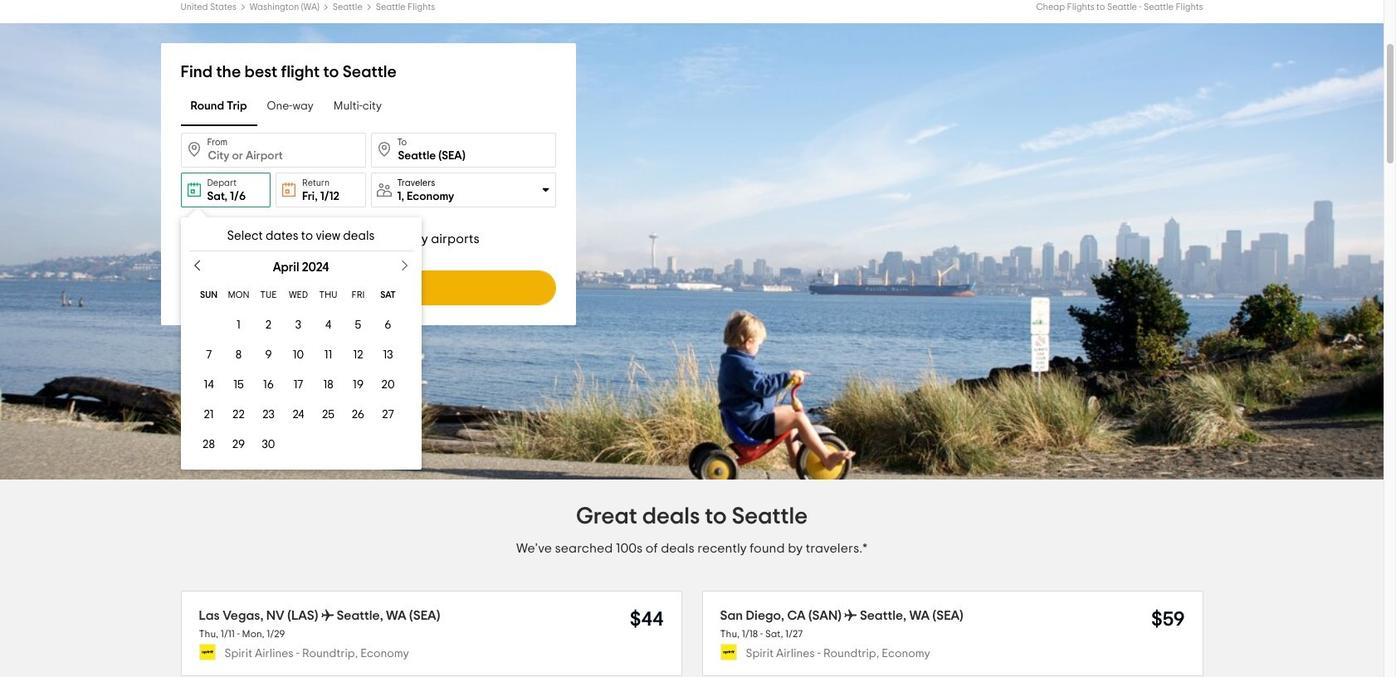 Task type: locate. For each thing, give the bounding box(es) containing it.
tue apr 16 2024 cell
[[254, 370, 284, 400]]

sat apr 13 2024 cell
[[373, 340, 403, 370]]

5 row from the top
[[194, 400, 403, 430]]

grid
[[181, 262, 421, 460]]

1 city or airport text field from the left
[[181, 133, 366, 168]]

1 horizontal spatial city or airport text field
[[371, 133, 556, 168]]

mon apr 08 2024 cell
[[224, 340, 254, 370]]

0 horizontal spatial city or airport text field
[[181, 133, 366, 168]]

fri apr 26 2024 cell
[[343, 400, 373, 430]]

2 city or airport text field from the left
[[371, 133, 556, 168]]

sun apr 07 2024 cell
[[194, 340, 224, 370]]

sat apr 06 2024 cell
[[373, 310, 403, 340]]

wed apr 10 2024 cell
[[284, 340, 313, 370]]

City or Airport text field
[[181, 133, 366, 168], [371, 133, 556, 168]]

tue apr 30 2024 cell
[[254, 430, 284, 460]]

thu apr 25 2024 cell
[[313, 400, 343, 430]]

thu apr 18 2024 cell
[[313, 370, 343, 400]]

mon apr 22 2024 cell
[[224, 400, 254, 430]]

fri apr 05 2024 cell
[[343, 310, 373, 340]]

row
[[194, 281, 403, 310], [194, 310, 403, 340], [194, 340, 403, 370], [194, 370, 403, 400], [194, 400, 403, 430], [194, 430, 403, 460]]

tue apr 02 2024 cell
[[254, 310, 284, 340]]

4 row from the top
[[194, 370, 403, 400]]

6 row from the top
[[194, 430, 403, 460]]

thu apr 04 2024 cell
[[313, 310, 343, 340]]

fri apr 19 2024 cell
[[343, 370, 373, 400]]

row group
[[194, 310, 408, 460]]

sat apr 20 2024 cell
[[373, 370, 403, 400]]

3 row from the top
[[194, 340, 403, 370]]



Task type: describe. For each thing, give the bounding box(es) containing it.
mon apr 01 2024 cell
[[224, 310, 254, 340]]

wed apr 03 2024 cell
[[284, 310, 313, 340]]

sun apr 21 2024 cell
[[194, 400, 224, 430]]

mon apr 15 2024 cell
[[224, 370, 254, 400]]

1 row from the top
[[194, 281, 403, 310]]

sun apr 28 2024 cell
[[194, 430, 224, 460]]

wed apr 24 2024 cell
[[284, 400, 313, 430]]

tue apr 09 2024 cell
[[254, 340, 284, 370]]

2 row from the top
[[194, 310, 403, 340]]

thu apr 11 2024 cell
[[313, 340, 343, 370]]

wed apr 17 2024 cell
[[284, 370, 313, 400]]

tue apr 23 2024 cell
[[254, 400, 284, 430]]

mon apr 29 2024 cell
[[224, 430, 254, 460]]

fri apr 12 2024 cell
[[343, 340, 373, 370]]

sat apr 27 2024 cell
[[373, 400, 403, 430]]

sun apr 14 2024 cell
[[194, 370, 224, 400]]



Task type: vqa. For each thing, say whether or not it's contained in the screenshot.
Fri Apr 12 2024 'cell'
yes



